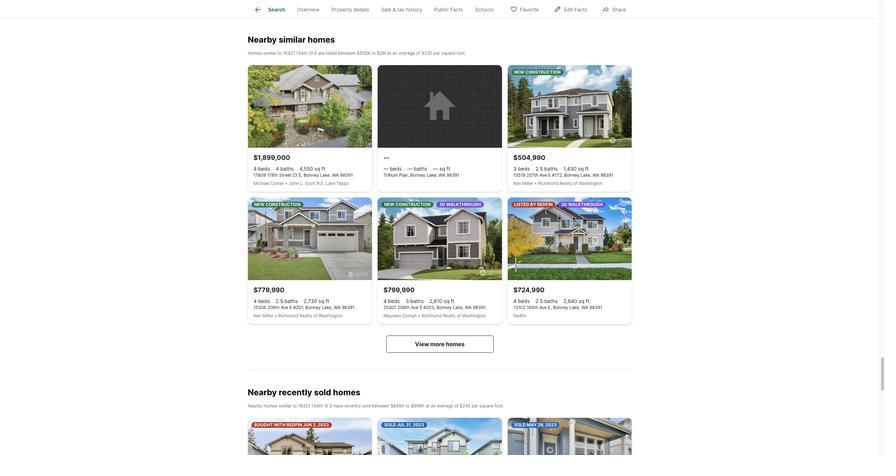 Task type: locate. For each thing, give the bounding box(es) containing it.
0 horizontal spatial realty
[[300, 314, 312, 319]]

0 horizontal spatial square
[[442, 51, 455, 56]]

new for $799,990
[[384, 202, 395, 208]]

st left have
[[324, 404, 329, 409]]

lake, up 'r.e.'
[[320, 173, 331, 178]]

richmond
[[538, 181, 558, 186], [278, 314, 298, 319], [422, 314, 442, 319]]

baths up trillium plan, bonney lake, wa 98391
[[414, 166, 427, 172]]

view
[[415, 341, 429, 348]]

1 vertical spatial square
[[480, 404, 493, 409]]

• inside 17809 119th street ct e, bonney lake, wa 98391 michael comer • john l. scott r.e. lake tapps
[[285, 181, 288, 186]]

baths
[[280, 166, 294, 172], [414, 166, 427, 172], [544, 166, 558, 172], [285, 299, 298, 305], [410, 299, 424, 305], [544, 299, 558, 305]]

an right $2m
[[393, 51, 398, 56]]

0 horizontal spatial miller
[[262, 314, 273, 319]]

2 — from the left
[[407, 166, 413, 172]]

1 horizontal spatial at
[[426, 404, 430, 409]]

0 horizontal spatial average
[[399, 51, 415, 56]]

washington inside 15306 206th ave e #201, bonney lake, wa 98391 ken miller • richmond realty of washington
[[319, 314, 343, 319]]

ft up 'r.e.'
[[322, 166, 325, 172]]

favorite button
[[504, 2, 545, 16]]

homes up are at the left
[[308, 35, 335, 45]]

1 vertical spatial st
[[324, 404, 329, 409]]

• inside 25307 206th ave e #203, bonney lake, wa 98391 maureen doman • richmond realty of washington
[[418, 314, 421, 319]]

ft right 2,810
[[451, 299, 454, 305]]

ft for $799,990
[[451, 299, 454, 305]]

2 horizontal spatial washington
[[579, 181, 603, 186]]

wa for $1,899,000
[[332, 173, 339, 178]]

1 vertical spatial sold
[[362, 404, 371, 409]]

bonney for $799,990
[[437, 305, 452, 311]]

homes
[[308, 35, 335, 45], [446, 341, 465, 348], [333, 388, 360, 398], [264, 404, 277, 409]]

of down 2,730 sq ft
[[314, 314, 318, 319]]

to
[[278, 51, 282, 56], [372, 51, 376, 56], [293, 404, 297, 409], [406, 404, 410, 409]]

average
[[399, 51, 415, 56], [437, 404, 453, 409]]

st
[[309, 51, 313, 56], [324, 404, 329, 409]]

washington for $799,990
[[462, 314, 486, 319]]

sq
[[315, 166, 320, 172], [440, 166, 445, 172], [578, 166, 584, 172], [319, 299, 324, 305], [444, 299, 449, 305], [579, 299, 584, 305]]

foot. right $330
[[457, 51, 466, 56]]

0 horizontal spatial 18321
[[283, 51, 295, 56]]

ft right 2,640
[[586, 299, 590, 305]]

realty
[[560, 181, 572, 186], [300, 314, 312, 319], [443, 314, 456, 319]]

lake, down 2,810 sq ft
[[453, 305, 464, 311]]

0 vertical spatial nearby
[[248, 35, 277, 45]]

1 2023 from the left
[[318, 423, 329, 428]]

— for — sq ft
[[433, 166, 438, 172]]

2 horizontal spatial new
[[514, 70, 524, 75]]

15519
[[514, 173, 525, 178]]

0 vertical spatial st
[[309, 51, 313, 56]]

bonney for $504,990
[[564, 173, 579, 178]]

realty inside 25307 206th ave e #203, bonney lake, wa 98391 maureen doman • richmond realty of washington
[[443, 314, 456, 319]]

--
[[384, 154, 390, 162]]

1 vertical spatial redfin
[[287, 423, 302, 428]]

photo of 15519 207th ave e #172, bonney lake, wa 98391 image
[[508, 65, 632, 148]]

e left #201, on the bottom of the page
[[289, 305, 292, 311]]

recently up bought with redfin jun 2, 2023
[[279, 388, 312, 398]]

• for $504,990
[[535, 181, 537, 186]]

nearby similar homes
[[248, 35, 335, 45]]

edit facts
[[564, 6, 587, 12]]

tab list
[[248, 0, 506, 18]]

3
[[514, 166, 517, 172], [406, 299, 409, 305]]

• down "207th"
[[535, 181, 537, 186]]

bonney down 4,550 sq ft
[[304, 173, 319, 178]]

4 beds up 13102 at bottom
[[514, 299, 530, 305]]

baths up the 13102 184th ave e, bonney lake, wa 98391 redfin
[[544, 299, 558, 305]]

2 horizontal spatial richmond
[[538, 181, 558, 186]]

of for $779,990
[[314, 314, 318, 319]]

photo of 17809 119th street ct e, bonney lake, wa 98391 image
[[248, 65, 372, 148]]

listed by redfin
[[514, 202, 553, 208]]

photo of 17617 131st st e, bonney lake, wa 98391 image
[[248, 419, 372, 456]]

similar for nearby
[[279, 35, 306, 45]]

washington for $504,990
[[579, 181, 603, 186]]

3 up 15519
[[514, 166, 517, 172]]

1 vertical spatial 18321
[[298, 404, 310, 409]]

3d
[[439, 202, 445, 208], [561, 202, 567, 208]]

redfin left the jun
[[287, 423, 302, 428]]

0 horizontal spatial facts
[[450, 7, 463, 13]]

0 horizontal spatial foot.
[[457, 51, 466, 56]]

beds for $724,990
[[518, 299, 530, 305]]

photo of 15306 206th ave e #201, bonney lake, wa 98391 image
[[248, 198, 372, 281]]

e, inside the 13102 184th ave e, bonney lake, wa 98391 redfin
[[548, 305, 552, 311]]

e inside 15519 207th ave e #172, bonney lake, wa 98391 ken miller • richmond realty of washington
[[548, 173, 551, 178]]

206th right 15306 in the left of the page
[[267, 305, 280, 311]]

construction for $504,990
[[525, 70, 561, 75]]

per
[[434, 51, 440, 56], [472, 404, 478, 409]]

beds for $1,899,000
[[258, 166, 270, 172]]

miller inside 15306 206th ave e #201, bonney lake, wa 98391 ken miller • richmond realty of washington
[[262, 314, 273, 319]]

1 horizontal spatial 3d
[[561, 202, 567, 208]]

of inside 15519 207th ave e #172, bonney lake, wa 98391 ken miller • richmond realty of washington
[[573, 181, 578, 186]]

nearby for nearby homes similar to 18321 134th st e have recently sold between $645k to $998k at an average of $245 per square foot.
[[248, 404, 263, 409]]

similar up with in the left of the page
[[279, 404, 292, 409]]

wa inside 17809 119th street ct e, bonney lake, wa 98391 michael comer • john l. scott r.e. lake tapps
[[332, 173, 339, 178]]

redfin for with
[[287, 423, 302, 428]]

206th for $799,990
[[398, 305, 410, 311]]

sq for $779,990
[[319, 299, 324, 305]]

e for $504,990
[[548, 173, 551, 178]]

miller
[[522, 181, 533, 186], [262, 314, 273, 319]]

• down $779,990
[[275, 314, 277, 319]]

realty down the #172,
[[560, 181, 572, 186]]

baths up the #172,
[[544, 166, 558, 172]]

facts inside button
[[575, 6, 587, 12]]

2023 inside the "sold may 26, 2023" button
[[545, 423, 557, 428]]

2.5 baths
[[536, 166, 558, 172], [276, 299, 298, 305], [536, 299, 558, 305]]

206th inside 25307 206th ave e #203, bonney lake, wa 98391 maureen doman • richmond realty of washington
[[398, 305, 410, 311]]

3d for $799,990
[[439, 202, 445, 208]]

homes similar to 18321 134th st e are listed between $505k to $2m at an average of $330 per square foot.
[[248, 51, 466, 56]]

1 horizontal spatial an
[[431, 404, 436, 409]]

lake, down 2,640 sq ft
[[570, 305, 580, 311]]

e inside 15306 206th ave e #201, bonney lake, wa 98391 ken miller • richmond realty of washington
[[289, 305, 292, 311]]

2.5 baths for $504,990
[[536, 166, 558, 172]]

0 vertical spatial at
[[387, 51, 391, 56]]

98391
[[340, 173, 353, 178], [447, 173, 459, 178], [601, 173, 613, 178], [342, 305, 355, 311], [473, 305, 486, 311], [590, 305, 602, 311]]

wa inside 25307 206th ave e #203, bonney lake, wa 98391 maureen doman • richmond realty of washington
[[465, 305, 472, 311]]

similar right homes
[[263, 51, 276, 56]]

an right $998k
[[431, 404, 436, 409]]

photo of 18333 135th st e, bonney lake, wa 98391 image
[[508, 419, 632, 456]]

lake, inside 15519 207th ave e #172, bonney lake, wa 98391 ken miller • richmond realty of washington
[[581, 173, 591, 178]]

per right $245
[[472, 404, 478, 409]]

facts right "edit"
[[575, 6, 587, 12]]

1 horizontal spatial 2023
[[413, 423, 424, 428]]

average left $330
[[399, 51, 415, 56]]

richmond down the #172,
[[538, 181, 558, 186]]

beds up trillium
[[390, 166, 402, 172]]

sq up trillium plan, bonney lake, wa 98391
[[440, 166, 445, 172]]

0 vertical spatial 134th
[[296, 51, 308, 56]]

ft for $504,990
[[585, 166, 589, 172]]

ken inside 15519 207th ave e #172, bonney lake, wa 98391 ken miller • richmond realty of washington
[[514, 181, 521, 186]]

3d walkthrough
[[439, 202, 481, 208], [561, 202, 603, 208]]

overview tab
[[291, 1, 326, 18]]

washington inside 25307 206th ave e #203, bonney lake, wa 98391 maureen doman • richmond realty of washington
[[462, 314, 486, 319]]

e left #203,
[[420, 305, 422, 311]]

new construction for $799,990
[[384, 202, 431, 208]]

tab list containing search
[[248, 0, 506, 18]]

1 vertical spatial similar
[[263, 51, 276, 56]]

98391 inside the 13102 184th ave e, bonney lake, wa 98391 redfin
[[590, 305, 602, 311]]

richmond for $779,990
[[278, 314, 298, 319]]

0 horizontal spatial st
[[309, 51, 313, 56]]

of up the view more homes button
[[457, 314, 461, 319]]

realty for $504,990
[[560, 181, 572, 186]]

0 horizontal spatial new
[[254, 202, 265, 208]]

redfin right by
[[537, 202, 553, 208]]

sold may 26, 2023
[[514, 423, 557, 428]]

26,
[[538, 423, 544, 428]]

public facts
[[434, 7, 463, 13]]

1 horizontal spatial new construction
[[384, 202, 431, 208]]

view more homes
[[415, 341, 465, 348]]

similar for homes
[[263, 51, 276, 56]]

2 vertical spatial nearby
[[248, 404, 263, 409]]

miller down 15306 in the left of the page
[[262, 314, 273, 319]]

ave right 184th in the right of the page
[[540, 305, 547, 311]]

of inside 25307 206th ave e #203, bonney lake, wa 98391 maureen doman • richmond realty of washington
[[457, 314, 461, 319]]

1 horizontal spatial 206th
[[398, 305, 410, 311]]

4 baths
[[276, 166, 294, 172]]

between
[[338, 51, 356, 56], [372, 404, 390, 409]]

lake, for $1,899,000
[[320, 173, 331, 178]]

2.5 up 184th in the right of the page
[[536, 299, 543, 305]]

1 horizontal spatial construction
[[395, 202, 431, 208]]

2023 right 2,
[[318, 423, 329, 428]]

2 walkthrough from the left
[[568, 202, 603, 208]]

ave inside the 13102 184th ave e, bonney lake, wa 98391 redfin
[[540, 305, 547, 311]]

sq right the 2,730
[[319, 299, 324, 305]]

jul
[[397, 423, 405, 428]]

• inside 15306 206th ave e #201, bonney lake, wa 98391 ken miller • richmond realty of washington
[[275, 314, 277, 319]]

15519 207th ave e #172, bonney lake, wa 98391 ken miller • richmond realty of washington
[[514, 173, 613, 186]]

4 beds for $1,899,000
[[254, 166, 270, 172]]

e
[[314, 51, 317, 56], [548, 173, 551, 178], [289, 305, 292, 311], [420, 305, 422, 311], [330, 404, 332, 409]]

0 horizontal spatial 2023
[[318, 423, 329, 428]]

sold up 2,
[[314, 388, 331, 398]]

wa for $799,990
[[465, 305, 472, 311]]

homes up bought on the left of the page
[[264, 404, 277, 409]]

facts inside tab
[[450, 7, 463, 13]]

of for $504,990
[[573, 181, 578, 186]]

walkthrough
[[446, 202, 481, 208], [568, 202, 603, 208]]

4 beds up 25307
[[384, 299, 400, 305]]

98391 inside 25307 206th ave e #203, bonney lake, wa 98391 maureen doman • richmond realty of washington
[[473, 305, 486, 311]]

1 3d from the left
[[439, 202, 445, 208]]

bonney inside 15519 207th ave e #172, bonney lake, wa 98391 ken miller • richmond realty of washington
[[564, 173, 579, 178]]

richmond for $504,990
[[538, 181, 558, 186]]

0 horizontal spatial 206th
[[267, 305, 280, 311]]

2 nearby from the top
[[248, 388, 277, 398]]

facts for public facts
[[450, 7, 463, 13]]

ft right the 2,730
[[326, 299, 329, 305]]

sale & tax history tab
[[375, 1, 428, 18]]

3 2023 from the left
[[545, 423, 557, 428]]

photo of 18219 berkeley pkwy e, bonney lake, wa 98391 image
[[378, 419, 502, 456]]

1 horizontal spatial sold
[[514, 423, 526, 428]]

lake, inside the 13102 184th ave e, bonney lake, wa 98391 redfin
[[570, 305, 580, 311]]

recently right have
[[344, 404, 361, 409]]

st left are at the left
[[309, 51, 313, 56]]

3 for 3 baths
[[406, 299, 409, 305]]

sold
[[314, 388, 331, 398], [362, 404, 371, 409]]

ken down 15519
[[514, 181, 521, 186]]

0 horizontal spatial new construction
[[254, 202, 301, 208]]

ave for $504,990
[[540, 173, 547, 178]]

1 — from the left
[[384, 166, 389, 172]]

to down the nearby recently sold homes
[[293, 404, 297, 409]]

1 horizontal spatial per
[[472, 404, 478, 409]]

0 vertical spatial miller
[[522, 181, 533, 186]]

1 nearby from the top
[[248, 35, 277, 45]]

ken inside 15306 206th ave e #201, bonney lake, wa 98391 ken miller • richmond realty of washington
[[254, 314, 261, 319]]

— sq ft
[[433, 166, 450, 172]]

1 horizontal spatial walkthrough
[[568, 202, 603, 208]]

e, right ct
[[299, 173, 303, 178]]

18321 down the nearby recently sold homes
[[298, 404, 310, 409]]

2 2023 from the left
[[413, 423, 424, 428]]

bonney inside 25307 206th ave e #203, bonney lake, wa 98391 maureen doman • richmond realty of washington
[[437, 305, 452, 311]]

1 horizontal spatial e,
[[548, 305, 552, 311]]

ave down 3 baths
[[411, 305, 419, 311]]

2023 for sold jul 31, 2023
[[413, 423, 424, 428]]

98391 for $504,990
[[601, 173, 613, 178]]

tapps
[[337, 181, 349, 186]]

lake,
[[320, 173, 331, 178], [427, 173, 438, 178], [581, 173, 591, 178], [322, 305, 333, 311], [453, 305, 464, 311], [570, 305, 580, 311]]

4 for $779,990
[[254, 299, 257, 305]]

sq right 2,810
[[444, 299, 449, 305]]

nearby for nearby similar homes
[[248, 35, 277, 45]]

l.
[[300, 181, 304, 186]]

1 vertical spatial nearby
[[248, 388, 277, 398]]

foot. right $245
[[495, 404, 504, 409]]

2 horizontal spatial —
[[433, 166, 438, 172]]

4 beds for $779,990
[[254, 299, 270, 305]]

— for — beds
[[384, 166, 389, 172]]

2.5 up "207th"
[[536, 166, 543, 172]]

3 — from the left
[[433, 166, 438, 172]]

#201,
[[293, 305, 304, 311]]

ken for $779,990
[[254, 314, 261, 319]]

1 vertical spatial recently
[[344, 404, 361, 409]]

2 206th from the left
[[398, 305, 410, 311]]

1 - from the left
[[384, 154, 387, 162]]

0 vertical spatial foot.
[[457, 51, 466, 56]]

2 3d from the left
[[561, 202, 567, 208]]

ave
[[540, 173, 547, 178], [281, 305, 288, 311], [411, 305, 419, 311], [540, 305, 547, 311]]

1 horizontal spatial new
[[384, 202, 395, 208]]

an
[[393, 51, 398, 56], [431, 404, 436, 409]]

4 beds for $724,990
[[514, 299, 530, 305]]

4 beds for $799,990
[[384, 299, 400, 305]]

bonney inside 17809 119th street ct e, bonney lake, wa 98391 michael comer • john l. scott r.e. lake tapps
[[304, 173, 319, 178]]

new for $504,990
[[514, 70, 524, 75]]

4 up 25307
[[384, 299, 387, 305]]

15306
[[254, 305, 266, 311]]

bonney
[[304, 173, 319, 178], [410, 173, 426, 178], [564, 173, 579, 178], [305, 305, 321, 311], [437, 305, 452, 311], [553, 305, 568, 311]]

3 down the $799,990
[[406, 299, 409, 305]]

per right $330
[[434, 51, 440, 56]]

1 horizontal spatial 3d walkthrough
[[561, 202, 603, 208]]

1 horizontal spatial facts
[[575, 6, 587, 12]]

0 horizontal spatial sold
[[314, 388, 331, 398]]

#172,
[[552, 173, 563, 178]]

lake, for $799,990
[[453, 305, 464, 311]]

new construction for $504,990
[[514, 70, 561, 75]]

0 horizontal spatial washington
[[319, 314, 343, 319]]

— up trillium plan, bonney lake, wa 98391
[[433, 166, 438, 172]]

bonney inside the 13102 184th ave e, bonney lake, wa 98391 redfin
[[553, 305, 568, 311]]

— for — baths
[[407, 166, 413, 172]]

2 horizontal spatial construction
[[525, 70, 561, 75]]

e left are at the left
[[314, 51, 317, 56]]

2 sold from the left
[[514, 423, 526, 428]]

2023 inside sold jul 31, 2023 button
[[413, 423, 424, 428]]

richmond inside 15306 206th ave e #201, bonney lake, wa 98391 ken miller • richmond realty of washington
[[278, 314, 298, 319]]

• for $779,990
[[275, 314, 277, 319]]

98391 inside 15306 206th ave e #201, bonney lake, wa 98391 ken miller • richmond realty of washington
[[342, 305, 355, 311]]

0 vertical spatial an
[[393, 51, 398, 56]]

4 beds
[[254, 166, 270, 172], [254, 299, 270, 305], [384, 299, 400, 305], [514, 299, 530, 305]]

sold left may
[[514, 423, 526, 428]]

nearby for nearby recently sold homes
[[248, 388, 277, 398]]

baths up #201, on the bottom of the page
[[285, 299, 298, 305]]

sq right 1,430
[[578, 166, 584, 172]]

e for $799,990
[[420, 305, 422, 311]]

0 vertical spatial 18321
[[283, 51, 295, 56]]

public
[[434, 7, 449, 13]]

beds for $779,990
[[258, 299, 270, 305]]

e inside 25307 206th ave e #203, bonney lake, wa 98391 maureen doman • richmond realty of washington
[[420, 305, 422, 311]]

facts right the public at the top of the page
[[450, 7, 463, 13]]

0 vertical spatial similar
[[279, 35, 306, 45]]

0 horizontal spatial sold
[[384, 423, 396, 428]]

4 beds up 17809
[[254, 166, 270, 172]]

sold right have
[[362, 404, 371, 409]]

2 horizontal spatial 2023
[[545, 423, 557, 428]]

1 sold from the left
[[384, 423, 396, 428]]

lake, inside 25307 206th ave e #203, bonney lake, wa 98391 maureen doman • richmond realty of washington
[[453, 305, 464, 311]]

lake, inside 17809 119th street ct e, bonney lake, wa 98391 michael comer • john l. scott r.e. lake tapps
[[320, 173, 331, 178]]

1 horizontal spatial 3
[[514, 166, 517, 172]]

1 horizontal spatial ken
[[514, 181, 521, 186]]

1 horizontal spatial redfin
[[537, 202, 553, 208]]

$1,899,000
[[254, 154, 290, 162]]

lake, down 2,730 sq ft
[[322, 305, 333, 311]]

sold left jul
[[384, 423, 396, 428]]

wa inside 15306 206th ave e #201, bonney lake, wa 98391 ken miller • richmond realty of washington
[[334, 305, 341, 311]]

ave left #201, on the bottom of the page
[[281, 305, 288, 311]]

baths for $799,990
[[410, 299, 424, 305]]

2,
[[313, 423, 317, 428]]

1 horizontal spatial miller
[[522, 181, 533, 186]]

realty for $799,990
[[443, 314, 456, 319]]

share
[[612, 6, 626, 12]]

overview
[[297, 7, 320, 13]]

184th
[[527, 305, 538, 311]]

redfin inside bought with redfin jun 2, 2023 button
[[287, 423, 302, 428]]

ft
[[322, 166, 325, 172], [447, 166, 450, 172], [585, 166, 589, 172], [326, 299, 329, 305], [451, 299, 454, 305], [586, 299, 590, 305]]

2 horizontal spatial new construction
[[514, 70, 561, 75]]

18321 down nearby similar homes
[[283, 51, 295, 56]]

bonney down 1,430
[[564, 173, 579, 178]]

1 walkthrough from the left
[[446, 202, 481, 208]]

lake
[[326, 181, 335, 186]]

sq right 2,640
[[579, 299, 584, 305]]

0 vertical spatial e,
[[299, 173, 303, 178]]

1 vertical spatial average
[[437, 404, 453, 409]]

tax
[[397, 7, 405, 13]]

r.e.
[[317, 181, 325, 186]]

0 horizontal spatial walkthrough
[[446, 202, 481, 208]]

beds for $504,990
[[518, 166, 530, 172]]

1 vertical spatial ken
[[254, 314, 261, 319]]

miller inside 15519 207th ave e #172, bonney lake, wa 98391 ken miller • richmond realty of washington
[[522, 181, 533, 186]]

1 vertical spatial miller
[[262, 314, 273, 319]]

0 horizontal spatial —
[[384, 166, 389, 172]]

2.5 baths up the 13102 184th ave e, bonney lake, wa 98391 redfin
[[536, 299, 558, 305]]

0 horizontal spatial construction
[[266, 202, 301, 208]]

2023 inside bought with redfin jun 2, 2023 button
[[318, 423, 329, 428]]

2.5
[[536, 166, 543, 172], [276, 299, 283, 305], [536, 299, 543, 305]]

realty down #201, on the bottom of the page
[[300, 314, 312, 319]]

redfin
[[514, 314, 526, 319]]

0 horizontal spatial 134th
[[296, 51, 308, 56]]

realty inside 15306 206th ave e #201, bonney lake, wa 98391 ken miller • richmond realty of washington
[[300, 314, 312, 319]]

of inside 15306 206th ave e #201, bonney lake, wa 98391 ken miller • richmond realty of washington
[[314, 314, 318, 319]]

3 beds
[[514, 166, 530, 172]]

98391 inside 15519 207th ave e #172, bonney lake, wa 98391 ken miller • richmond realty of washington
[[601, 173, 613, 178]]

$998k
[[411, 404, 424, 409]]

0 horizontal spatial 3d
[[439, 202, 445, 208]]

realty down 2,810 sq ft
[[443, 314, 456, 319]]

baths for $1,899,000
[[280, 166, 294, 172]]

0 vertical spatial per
[[434, 51, 440, 56]]

1 horizontal spatial richmond
[[422, 314, 442, 319]]

ken down 15306 in the left of the page
[[254, 314, 261, 319]]

richmond inside 15519 207th ave e #172, bonney lake, wa 98391 ken miller • richmond realty of washington
[[538, 181, 558, 186]]

baths up street
[[280, 166, 294, 172]]

richmond inside 25307 206th ave e #203, bonney lake, wa 98391 maureen doman • richmond realty of washington
[[422, 314, 442, 319]]

1 vertical spatial 134th
[[311, 404, 323, 409]]

search link
[[254, 5, 285, 14]]

wa
[[332, 173, 339, 178], [439, 173, 445, 178], [593, 173, 599, 178], [334, 305, 341, 311], [465, 305, 472, 311], [582, 305, 588, 311]]

0 vertical spatial redfin
[[537, 202, 553, 208]]

13102
[[514, 305, 526, 311]]

miller down "207th"
[[522, 181, 533, 186]]

property details
[[332, 7, 369, 13]]

foot.
[[457, 51, 466, 56], [495, 404, 504, 409]]

bonney inside 15306 206th ave e #201, bonney lake, wa 98391 ken miller • richmond realty of washington
[[305, 305, 321, 311]]

1 horizontal spatial sold
[[362, 404, 371, 409]]

similar down the 'search'
[[279, 35, 306, 45]]

ken for $504,990
[[514, 181, 521, 186]]

ave inside 25307 206th ave e #203, bonney lake, wa 98391 maureen doman • richmond realty of washington
[[411, 305, 419, 311]]

0 horizontal spatial recently
[[279, 388, 312, 398]]

— up trillium
[[384, 166, 389, 172]]

details
[[354, 7, 369, 13]]

ave inside 15519 207th ave e #172, bonney lake, wa 98391 ken miller • richmond realty of washington
[[540, 173, 547, 178]]

1 vertical spatial between
[[372, 404, 390, 409]]

206th inside 15306 206th ave e #201, bonney lake, wa 98391 ken miller • richmond realty of washington
[[267, 305, 280, 311]]

lake, inside 15306 206th ave e #201, bonney lake, wa 98391 ken miller • richmond realty of washington
[[322, 305, 333, 311]]

2 horizontal spatial realty
[[560, 181, 572, 186]]

sold jul 31, 2023 button
[[378, 419, 502, 456]]

0 horizontal spatial between
[[338, 51, 356, 56]]

• inside 15519 207th ave e #172, bonney lake, wa 98391 ken miller • richmond realty of washington
[[535, 181, 537, 186]]

119th
[[267, 173, 278, 178]]

4 up 17809
[[254, 166, 257, 172]]

0 horizontal spatial 3d walkthrough
[[439, 202, 481, 208]]

0 horizontal spatial redfin
[[287, 423, 302, 428]]

photo of trillium plan, bonney lake, wa 98391 image
[[378, 65, 502, 148]]

4 up 15306 in the left of the page
[[254, 299, 257, 305]]

98391 for $779,990
[[342, 305, 355, 311]]

206th up doman
[[398, 305, 410, 311]]

25307 206th ave e #203, bonney lake, wa 98391 maureen doman • richmond realty of washington
[[384, 305, 486, 319]]

wa inside 15519 207th ave e #172, bonney lake, wa 98391 ken miller • richmond realty of washington
[[593, 173, 599, 178]]

are
[[318, 51, 325, 56]]

ft for $779,990
[[326, 299, 329, 305]]

beds up 15519
[[518, 166, 530, 172]]

2 3d walkthrough from the left
[[561, 202, 603, 208]]

0 horizontal spatial 3
[[406, 299, 409, 305]]

0 vertical spatial 3
[[514, 166, 517, 172]]

134th down nearby similar homes
[[296, 51, 308, 56]]

new construction
[[514, 70, 561, 75], [254, 202, 301, 208], [384, 202, 431, 208]]

richmond down #203,
[[422, 314, 442, 319]]

0 horizontal spatial ken
[[254, 314, 261, 319]]

richmond down #201, on the bottom of the page
[[278, 314, 298, 319]]

square right $245
[[480, 404, 493, 409]]

2.5 down $779,990
[[276, 299, 283, 305]]

— up plan,
[[407, 166, 413, 172]]

facts for edit facts
[[575, 6, 587, 12]]

wa for $504,990
[[593, 173, 599, 178]]

0 horizontal spatial e,
[[299, 173, 303, 178]]

2.5 baths up #201, on the bottom of the page
[[276, 299, 298, 305]]

2.5 baths up the #172,
[[536, 166, 558, 172]]

1 horizontal spatial washington
[[462, 314, 486, 319]]

4 up 13102 at bottom
[[514, 299, 517, 305]]

2,810 sq ft
[[429, 299, 454, 305]]

1 horizontal spatial —
[[407, 166, 413, 172]]

$779,990
[[254, 287, 284, 294]]

beds up 25307
[[388, 299, 400, 305]]

98391 inside 17809 119th street ct e, bonney lake, wa 98391 michael comer • john l. scott r.e. lake tapps
[[340, 173, 353, 178]]

washington inside 15519 207th ave e #172, bonney lake, wa 98391 ken miller • richmond realty of washington
[[579, 181, 603, 186]]

1 vertical spatial 3
[[406, 299, 409, 305]]

134th down the nearby recently sold homes
[[311, 404, 323, 409]]

3 nearby from the top
[[248, 404, 263, 409]]

1 3d walkthrough from the left
[[439, 202, 481, 208]]

0 vertical spatial ken
[[514, 181, 521, 186]]

trillium plan, bonney lake, wa 98391
[[384, 173, 459, 178]]

31,
[[406, 423, 412, 428]]

134th
[[296, 51, 308, 56], [311, 404, 323, 409]]

bonney for $779,990
[[305, 305, 321, 311]]

1 vertical spatial foot.
[[495, 404, 504, 409]]

new construction for $779,990
[[254, 202, 301, 208]]

realty inside 15519 207th ave e #172, bonney lake, wa 98391 ken miller • richmond realty of washington
[[560, 181, 572, 186]]

1 206th from the left
[[267, 305, 280, 311]]

$505k
[[357, 51, 370, 56]]

ave inside 15306 206th ave e #201, bonney lake, wa 98391 ken miller • richmond realty of washington
[[281, 305, 288, 311]]

3d walkthrough for $724,990
[[561, 202, 603, 208]]

206th
[[267, 305, 280, 311], [398, 305, 410, 311]]



Task type: describe. For each thing, give the bounding box(es) containing it.
$245
[[460, 404, 470, 409]]

ave for $724,990
[[540, 305, 547, 311]]

edit
[[564, 6, 573, 12]]

sq for $1,899,000
[[315, 166, 320, 172]]

richmond for $799,990
[[422, 314, 442, 319]]

207th
[[527, 173, 538, 178]]

of for $799,990
[[457, 314, 461, 319]]

— baths
[[407, 166, 427, 172]]

2 vertical spatial similar
[[279, 404, 292, 409]]

15306 206th ave e #201, bonney lake, wa 98391 ken miller • richmond realty of washington
[[254, 305, 355, 319]]

ave for $779,990
[[281, 305, 288, 311]]

favorite
[[520, 6, 539, 12]]

bonney down the — baths
[[410, 173, 426, 178]]

1 horizontal spatial 18321
[[298, 404, 310, 409]]

$504,990
[[514, 154, 545, 162]]

of left $330
[[416, 51, 420, 56]]

1 horizontal spatial st
[[324, 404, 329, 409]]

ft for $1,899,000
[[322, 166, 325, 172]]

ft up trillium plan, bonney lake, wa 98391
[[447, 166, 450, 172]]

homes inside button
[[446, 341, 465, 348]]

4,550
[[299, 166, 313, 172]]

to down nearby similar homes
[[278, 51, 282, 56]]

public facts tab
[[428, 1, 469, 18]]

nearby recently sold homes
[[248, 388, 360, 398]]

98391 for $1,899,000
[[340, 173, 353, 178]]

wa for $779,990
[[334, 305, 341, 311]]

2.5 for $504,990
[[536, 166, 543, 172]]

homes
[[248, 51, 262, 56]]

#203,
[[424, 305, 435, 311]]

2,730
[[304, 299, 317, 305]]

to left $998k
[[406, 404, 410, 409]]

baths for $504,990
[[544, 166, 558, 172]]

• for $799,990
[[418, 314, 421, 319]]

0 horizontal spatial at
[[387, 51, 391, 56]]

sold for sold may 26, 2023
[[514, 423, 526, 428]]

• for $1,899,000
[[285, 181, 288, 186]]

13102 184th ave e, bonney lake, wa 98391 redfin
[[514, 305, 602, 319]]

search
[[268, 7, 285, 13]]

homes up have
[[333, 388, 360, 398]]

listed
[[326, 51, 337, 56]]

comer
[[271, 181, 284, 186]]

3d walkthrough for $799,990
[[439, 202, 481, 208]]

17809
[[254, 173, 266, 178]]

$330
[[422, 51, 432, 56]]

ct
[[293, 173, 298, 178]]

lake, down '— sq ft'
[[427, 173, 438, 178]]

4,550 sq ft
[[299, 166, 325, 172]]

206th for $779,990
[[267, 305, 280, 311]]

may
[[527, 423, 537, 428]]

photo of 25307 206th ave e #203, bonney lake, wa 98391 image
[[378, 198, 502, 281]]

lake, for $504,990
[[581, 173, 591, 178]]

$2m
[[377, 51, 386, 56]]

17809 119th street ct e, bonney lake, wa 98391 michael comer • john l. scott r.e. lake tapps
[[254, 173, 353, 186]]

miller for $779,990
[[262, 314, 273, 319]]

maureen
[[384, 314, 401, 319]]

beds for $799,990
[[388, 299, 400, 305]]

2.5 for $724,990
[[536, 299, 543, 305]]

construction for $779,990
[[266, 202, 301, 208]]

0 vertical spatial recently
[[279, 388, 312, 398]]

trillium
[[384, 173, 398, 178]]

construction for $799,990
[[395, 202, 431, 208]]

have
[[334, 404, 343, 409]]

washington for $779,990
[[319, 314, 343, 319]]

1 horizontal spatial foot.
[[495, 404, 504, 409]]

2023 for sold may 26, 2023
[[545, 423, 557, 428]]

0 horizontal spatial an
[[393, 51, 398, 56]]

1 vertical spatial per
[[472, 404, 478, 409]]

schools tab
[[469, 1, 500, 18]]

$645k
[[391, 404, 404, 409]]

3 baths
[[406, 299, 424, 305]]

2.5 baths for $724,990
[[536, 299, 558, 305]]

sq for $504,990
[[578, 166, 584, 172]]

listed
[[514, 202, 529, 208]]

walkthrough for $724,990
[[568, 202, 603, 208]]

doman
[[403, 314, 417, 319]]

with
[[274, 423, 286, 428]]

ft for $724,990
[[586, 299, 590, 305]]

ave for $799,990
[[411, 305, 419, 311]]

sold for sold jul 31, 2023
[[384, 423, 396, 428]]

of left $245
[[454, 404, 459, 409]]

photo of 13102 184th ave e, bonney lake, wa 98391 image
[[508, 198, 632, 281]]

2,640
[[564, 299, 577, 305]]

2.5 for $779,990
[[276, 299, 283, 305]]

realty for $779,990
[[300, 314, 312, 319]]

3d for $724,990
[[561, 202, 567, 208]]

bonney for $1,899,000
[[304, 173, 319, 178]]

sold may 26, 2023 button
[[508, 419, 632, 456]]

98391 for $799,990
[[473, 305, 486, 311]]

street
[[279, 173, 292, 178]]

— beds
[[384, 166, 402, 172]]

4 for $1,899,000
[[254, 166, 257, 172]]

1,430
[[564, 166, 577, 172]]

e left have
[[330, 404, 332, 409]]

sale & tax history
[[381, 7, 422, 13]]

0 vertical spatial between
[[338, 51, 356, 56]]

property details tab
[[326, 1, 375, 18]]

schools
[[475, 7, 494, 13]]

1 vertical spatial an
[[431, 404, 436, 409]]

2,730 sq ft
[[304, 299, 329, 305]]

bought with redfin jun 2, 2023 button
[[248, 419, 372, 456]]

to left $2m
[[372, 51, 376, 56]]

&
[[393, 7, 396, 13]]

jun
[[303, 423, 312, 428]]

redfin for by
[[537, 202, 553, 208]]

history
[[406, 7, 422, 13]]

e, inside 17809 119th street ct e, bonney lake, wa 98391 michael comer • john l. scott r.e. lake tapps
[[299, 173, 303, 178]]

4 for $799,990
[[384, 299, 387, 305]]

by
[[530, 202, 536, 208]]

1 horizontal spatial recently
[[344, 404, 361, 409]]

property
[[332, 7, 352, 13]]

more
[[430, 341, 445, 348]]

michael
[[254, 181, 269, 186]]

$724,990
[[514, 287, 545, 294]]

sq for $724,990
[[579, 299, 584, 305]]

scott
[[305, 181, 316, 186]]

1 horizontal spatial average
[[437, 404, 453, 409]]

0 vertical spatial average
[[399, 51, 415, 56]]

1 horizontal spatial between
[[372, 404, 390, 409]]

25307
[[384, 305, 397, 311]]

baths for $724,990
[[544, 299, 558, 305]]

e for $779,990
[[289, 305, 292, 311]]

4 for $724,990
[[514, 299, 517, 305]]

1 horizontal spatial 134th
[[311, 404, 323, 409]]

2.5 baths for $779,990
[[276, 299, 298, 305]]

sq for $799,990
[[444, 299, 449, 305]]

2,640 sq ft
[[564, 299, 590, 305]]

$799,990
[[384, 287, 415, 294]]

walkthrough for $799,990
[[446, 202, 481, 208]]

sold jul 31, 2023
[[384, 423, 424, 428]]

edit facts button
[[548, 2, 593, 16]]

new for $779,990
[[254, 202, 265, 208]]

0 horizontal spatial per
[[434, 51, 440, 56]]

4 up 119th
[[276, 166, 279, 172]]

john
[[289, 181, 299, 186]]

2 - from the left
[[387, 154, 390, 162]]

2,810
[[429, 299, 442, 305]]

3 for 3 beds
[[514, 166, 517, 172]]

bought
[[254, 423, 273, 428]]

wa inside the 13102 184th ave e, bonney lake, wa 98391 redfin
[[582, 305, 588, 311]]

share button
[[596, 2, 632, 16]]

1 vertical spatial at
[[426, 404, 430, 409]]

baths for $779,990
[[285, 299, 298, 305]]

plan,
[[399, 173, 409, 178]]



Task type: vqa. For each thing, say whether or not it's contained in the screenshot.
E
yes



